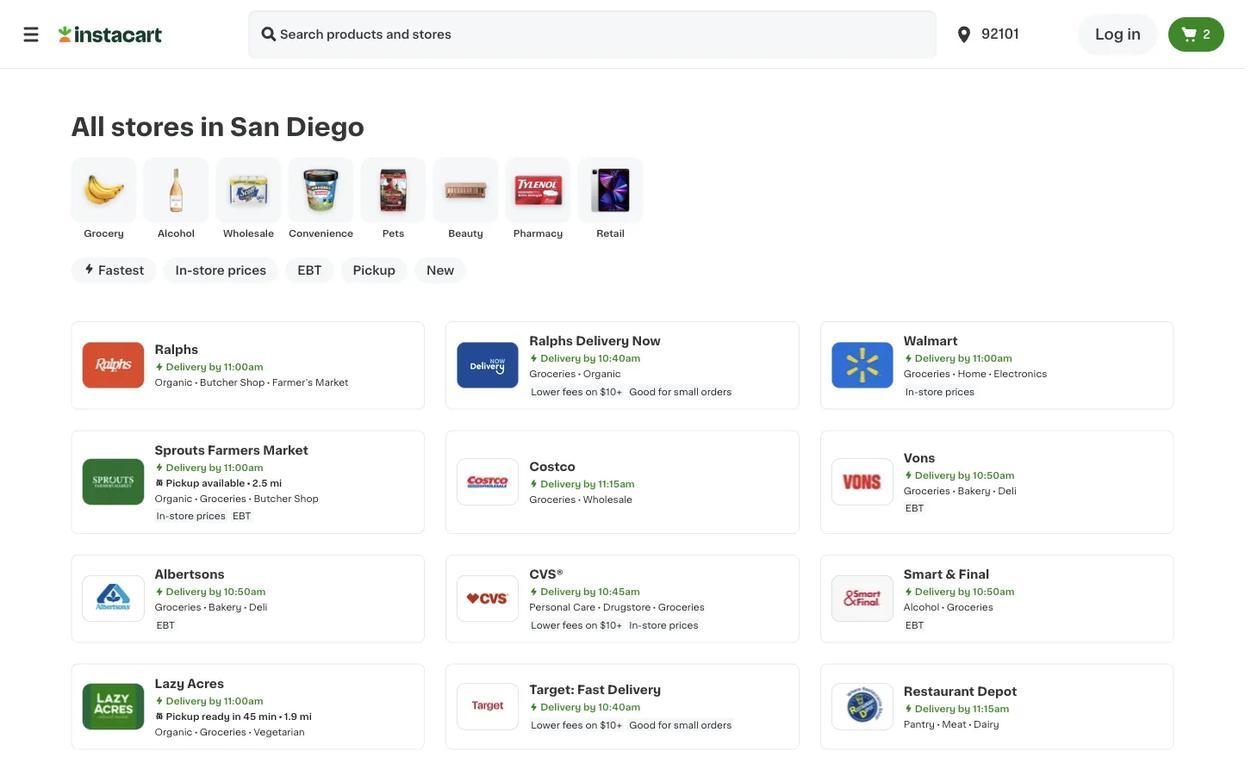 Task type: locate. For each thing, give the bounding box(es) containing it.
1 vertical spatial good
[[630, 721, 656, 730]]

in left san
[[200, 115, 224, 139]]

1 lower from the top
[[531, 387, 560, 396]]

0 vertical spatial 10:40am
[[599, 354, 641, 363]]

delivery by 11:15am for costco
[[541, 479, 635, 489]]

on down care
[[586, 621, 598, 630]]

delivery down the smart & final
[[915, 587, 956, 597]]

2 good from the top
[[630, 721, 656, 730]]

10:40am up groceries organic lower fees on $10+ good for small orders
[[599, 354, 641, 363]]

san
[[230, 115, 280, 139]]

2 lower from the top
[[531, 621, 560, 630]]

lower fees on $10+ good for small orders
[[531, 721, 732, 730]]

smart
[[904, 569, 943, 581]]

ebt down albertsons
[[156, 621, 175, 630]]

alcohol up in-store prices
[[158, 229, 195, 238]]

lazy
[[155, 678, 185, 690]]

1 10:40am from the top
[[599, 354, 641, 363]]

delivery by 11:00am up organic butcher shop farmer's market
[[166, 363, 263, 372]]

in left 45
[[232, 712, 241, 721]]

0 vertical spatial alcohol
[[158, 229, 195, 238]]

delivery down walmart on the top
[[915, 354, 956, 363]]

for down target: fast delivery
[[658, 721, 672, 730]]

2 vertical spatial in
[[232, 712, 241, 721]]

1 horizontal spatial in
[[232, 712, 241, 721]]

organic down lazy
[[155, 728, 193, 737]]

organic inside groceries organic lower fees on $10+ good for small orders
[[583, 369, 621, 379]]

in- down pickup available
[[156, 512, 169, 521]]

groceries down the available
[[200, 494, 247, 503]]

0 vertical spatial good
[[630, 387, 656, 396]]

11:15am for restaurant depot
[[973, 704, 1010, 714]]

alcohol groceries ebt
[[904, 603, 994, 630]]

store inside groceries home electronics in-store prices
[[919, 387, 943, 396]]

deli for vons
[[998, 486, 1017, 496]]

prices
[[228, 265, 267, 277], [946, 387, 975, 396], [196, 512, 226, 521], [669, 621, 699, 630]]

store
[[193, 265, 225, 277], [919, 387, 943, 396], [169, 512, 194, 521], [642, 621, 667, 630]]

1 good from the top
[[630, 387, 656, 396]]

prices inside groceries home electronics in-store prices
[[946, 387, 975, 396]]

delivery down the lazy acres
[[166, 696, 207, 706]]

mi right 1.9 on the left bottom of the page
[[300, 712, 312, 721]]

groceries down ralphs delivery now
[[529, 369, 576, 379]]

pickup down pets
[[353, 265, 396, 277]]

1 vertical spatial deli
[[249, 603, 268, 612]]

fees down care
[[563, 621, 583, 630]]

organic
[[583, 369, 621, 379], [155, 378, 193, 388], [155, 494, 193, 503], [155, 728, 193, 737]]

0 vertical spatial 11:15am
[[599, 479, 635, 489]]

None search field
[[248, 10, 937, 59]]

fees inside groceries organic lower fees on $10+ good for small orders
[[563, 387, 583, 396]]

1 vertical spatial in
[[200, 115, 224, 139]]

mi right 2.5
[[270, 478, 282, 488]]

fees down fast
[[563, 721, 583, 730]]

11:00am up 45
[[224, 696, 263, 706]]

groceries bakery deli ebt down albertsons
[[155, 603, 268, 630]]

fast
[[578, 685, 605, 697]]

ebt down smart
[[906, 621, 924, 630]]

2 vertical spatial on
[[586, 721, 598, 730]]

organic inside the organic groceries butcher shop in-store prices ebt
[[155, 494, 193, 503]]

alcohol for alcohol groceries ebt
[[904, 603, 940, 612]]

groceries
[[529, 369, 576, 379], [904, 369, 951, 379], [904, 486, 951, 496], [200, 494, 247, 503], [529, 495, 576, 504], [155, 603, 201, 612], [658, 603, 705, 612], [947, 603, 994, 612], [200, 728, 247, 737]]

0 vertical spatial orders
[[701, 387, 732, 396]]

2 $10+ from the top
[[600, 621, 623, 630]]

cvs®
[[529, 569, 564, 581]]

2 on from the top
[[586, 621, 598, 630]]

groceries down walmart on the top
[[904, 369, 951, 379]]

1 vertical spatial wholesale
[[583, 495, 633, 504]]

on inside personal care drugstore groceries lower fees on $10+ in-store prices
[[586, 621, 598, 630]]

alcohol button
[[144, 158, 209, 240]]

0 vertical spatial on
[[586, 387, 598, 396]]

ready
[[202, 712, 230, 721]]

10:40am for now
[[599, 354, 641, 363]]

delivery for lazy acres
[[166, 696, 207, 706]]

11:00am up "home"
[[973, 354, 1013, 363]]

groceries right drugstore
[[658, 603, 705, 612]]

1 horizontal spatial groceries bakery deli ebt
[[904, 486, 1017, 513]]

11:15am
[[599, 479, 635, 489], [973, 704, 1010, 714]]

delivery by 11:00am up ready
[[166, 696, 263, 706]]

bakery up final
[[958, 486, 991, 496]]

by for sprouts farmers market
[[209, 463, 222, 472]]

1 vertical spatial delivery by 10:40am
[[541, 703, 641, 713]]

new
[[427, 265, 455, 277]]

11:00am up organic butcher shop farmer's market
[[224, 363, 263, 372]]

shop inside the organic groceries butcher shop in-store prices ebt
[[294, 494, 319, 503]]

lazy acres
[[155, 678, 224, 690]]

0 horizontal spatial alcohol
[[158, 229, 195, 238]]

mi for farmers
[[270, 478, 282, 488]]

10:50am
[[973, 471, 1015, 480], [224, 587, 266, 597], [973, 587, 1015, 597]]

by
[[584, 354, 596, 363], [958, 354, 971, 363], [209, 363, 222, 372], [209, 463, 222, 472], [958, 471, 971, 480], [584, 479, 596, 489], [209, 587, 222, 597], [584, 587, 596, 597], [958, 587, 971, 597], [209, 696, 222, 706], [584, 703, 596, 713], [958, 704, 971, 714]]

11:00am for ralphs
[[224, 363, 263, 372]]

0 horizontal spatial in
[[200, 115, 224, 139]]

$10+ down target: fast delivery
[[600, 721, 623, 730]]

11:00am down farmers
[[224, 463, 263, 472]]

2 fees from the top
[[563, 621, 583, 630]]

2 orders from the top
[[701, 721, 732, 730]]

2 small from the top
[[674, 721, 699, 730]]

pantry
[[904, 720, 935, 729]]

organic down pickup available
[[155, 494, 193, 503]]

now
[[632, 335, 661, 347]]

0 vertical spatial $10+
[[600, 387, 623, 396]]

0 horizontal spatial delivery by 11:15am
[[541, 479, 635, 489]]

delivery by 11:15am
[[541, 479, 635, 489], [915, 704, 1010, 714]]

delivery for ralphs
[[166, 363, 207, 372]]

restaurant depot logo image
[[840, 685, 885, 730]]

in- inside the organic groceries butcher shop in-store prices ebt
[[156, 512, 169, 521]]

$10+
[[600, 387, 623, 396], [600, 621, 623, 630], [600, 721, 623, 730]]

11:00am
[[973, 354, 1013, 363], [224, 363, 263, 372], [224, 463, 263, 472], [224, 696, 263, 706]]

shop
[[240, 378, 265, 388], [294, 494, 319, 503]]

delivery up organic butcher shop farmer's market
[[166, 363, 207, 372]]

1 horizontal spatial mi
[[300, 712, 312, 721]]

groceries bakery deli ebt for vons
[[904, 486, 1017, 513]]

groceries bakery deli ebt
[[904, 486, 1017, 513], [155, 603, 268, 630]]

1 horizontal spatial alcohol
[[904, 603, 940, 612]]

groceries down pickup ready in 45 min
[[200, 728, 247, 737]]

lower right ralphs delivery now logo on the left of the page
[[531, 387, 560, 396]]

wholesale
[[223, 229, 274, 238], [583, 495, 633, 504]]

deli for albertsons
[[249, 603, 268, 612]]

92101 button
[[944, 10, 1068, 59], [954, 10, 1058, 59]]

0 vertical spatial delivery by 11:15am
[[541, 479, 635, 489]]

delivery by 10:50am down final
[[915, 587, 1015, 597]]

1 vertical spatial shop
[[294, 494, 319, 503]]

delivery by 10:50am down vons
[[915, 471, 1015, 480]]

2 10:40am from the top
[[599, 703, 641, 713]]

fees
[[563, 387, 583, 396], [563, 621, 583, 630], [563, 721, 583, 730]]

alcohol
[[158, 229, 195, 238], [904, 603, 940, 612]]

1 horizontal spatial bakery
[[958, 486, 991, 496]]

Search field
[[248, 10, 937, 59]]

1 vertical spatial 10:40am
[[599, 703, 641, 713]]

alcohol inside the alcohol groceries ebt
[[904, 603, 940, 612]]

0 vertical spatial for
[[658, 387, 672, 396]]

2 vertical spatial pickup
[[166, 712, 200, 721]]

0 vertical spatial bakery
[[958, 486, 991, 496]]

ralphs logo image
[[91, 343, 136, 388]]

pets
[[383, 229, 405, 238]]

11:00am for sprouts farmers market
[[224, 463, 263, 472]]

good down now
[[630, 387, 656, 396]]

ebt down vons
[[906, 504, 924, 513]]

2 delivery by 10:40am from the top
[[541, 703, 641, 713]]

0 horizontal spatial butcher
[[200, 378, 238, 388]]

all stores in san diego main content
[[0, 69, 1246, 758]]

butcher up sprouts farmers market
[[200, 378, 238, 388]]

delivery by 10:45am
[[541, 587, 640, 597]]

2 vertical spatial $10+
[[600, 721, 623, 730]]

delivery down vons
[[915, 471, 956, 480]]

1 horizontal spatial ralphs
[[529, 335, 573, 347]]

1 vertical spatial alcohol
[[904, 603, 940, 612]]

delivery by 11:00am up the available
[[166, 463, 263, 472]]

ralphs right ralphs logo
[[155, 344, 199, 356]]

0 vertical spatial fees
[[563, 387, 583, 396]]

0 horizontal spatial 11:15am
[[599, 479, 635, 489]]

min
[[259, 712, 277, 721]]

by for smart & final
[[958, 587, 971, 597]]

electronics
[[994, 369, 1048, 379]]

0 vertical spatial small
[[674, 387, 699, 396]]

pickup inside button
[[353, 265, 396, 277]]

delivery by 10:40am down ralphs delivery now
[[541, 354, 641, 363]]

1 orders from the top
[[701, 387, 732, 396]]

2 horizontal spatial in
[[1128, 27, 1141, 42]]

store down walmart on the top
[[919, 387, 943, 396]]

1 vertical spatial $10+
[[600, 621, 623, 630]]

0 vertical spatial deli
[[998, 486, 1017, 496]]

ebt down the available
[[233, 512, 251, 521]]

pickup down sprouts
[[166, 478, 200, 488]]

1 vertical spatial for
[[658, 721, 672, 730]]

store down alcohol 'button'
[[193, 265, 225, 277]]

by for ralphs delivery now
[[584, 354, 596, 363]]

on down fast
[[586, 721, 598, 730]]

0 vertical spatial mi
[[270, 478, 282, 488]]

delivery up "personal"
[[541, 587, 581, 597]]

pharmacy button
[[506, 158, 571, 240]]

alcohol inside 'button'
[[158, 229, 195, 238]]

organic right ralphs logo
[[155, 378, 193, 388]]

by for costco
[[584, 479, 596, 489]]

delivery left now
[[576, 335, 630, 347]]

groceries bakery deli ebt down vons
[[904, 486, 1017, 513]]

1 vertical spatial mi
[[300, 712, 312, 721]]

beauty button
[[433, 158, 499, 240]]

delivery by 10:40am down fast
[[541, 703, 641, 713]]

2 92101 button from the left
[[954, 10, 1058, 59]]

delivery down sprouts
[[166, 463, 207, 472]]

lazy acres logo image
[[91, 685, 136, 730]]

1 vertical spatial lower
[[531, 621, 560, 630]]

45
[[243, 712, 256, 721]]

10:40am for delivery
[[599, 703, 641, 713]]

lower down "personal"
[[531, 621, 560, 630]]

1 vertical spatial butcher
[[254, 494, 292, 503]]

1 $10+ from the top
[[600, 387, 623, 396]]

delivery by 10:40am
[[541, 354, 641, 363], [541, 703, 641, 713]]

lower down target:
[[531, 721, 560, 730]]

lower
[[531, 387, 560, 396], [531, 621, 560, 630], [531, 721, 560, 730]]

small
[[674, 387, 699, 396], [674, 721, 699, 730]]

delivery for cvs®
[[541, 587, 581, 597]]

in right log
[[1128, 27, 1141, 42]]

grocery
[[84, 229, 124, 238]]

11:15am up groceries wholesale
[[599, 479, 635, 489]]

$10+ down drugstore
[[600, 621, 623, 630]]

ebt
[[298, 265, 322, 277], [906, 504, 924, 513], [233, 512, 251, 521], [156, 621, 175, 630], [906, 621, 924, 630]]

market right farmer's
[[316, 378, 349, 388]]

organic for organic groceries butcher shop in-store prices ebt
[[155, 494, 193, 503]]

butcher down 2.5 mi
[[254, 494, 292, 503]]

farmer's
[[272, 378, 313, 388]]

organic down ralphs delivery now
[[583, 369, 621, 379]]

1 horizontal spatial deli
[[998, 486, 1017, 496]]

pickup for pickup available
[[166, 478, 200, 488]]

by for lazy acres
[[209, 696, 222, 706]]

1 vertical spatial on
[[586, 621, 598, 630]]

target: fast delivery logo image
[[466, 685, 511, 730]]

albertsons logo image
[[91, 577, 136, 622]]

1 92101 button from the left
[[944, 10, 1068, 59]]

store inside the organic groceries butcher shop in-store prices ebt
[[169, 512, 194, 521]]

delivery down target:
[[541, 703, 581, 713]]

0 vertical spatial in
[[1128, 27, 1141, 42]]

acres
[[187, 678, 224, 690]]

ebt inside button
[[298, 265, 322, 277]]

0 vertical spatial delivery by 10:40am
[[541, 354, 641, 363]]

1 horizontal spatial shop
[[294, 494, 319, 503]]

2.5 mi
[[252, 478, 282, 488]]

market
[[316, 378, 349, 388], [263, 444, 308, 456]]

delivery by 11:00am for walmart
[[915, 354, 1013, 363]]

1 horizontal spatial butcher
[[254, 494, 292, 503]]

drugstore
[[603, 603, 651, 612]]

alcohol for alcohol
[[158, 229, 195, 238]]

in- right fastest
[[175, 265, 193, 277]]

orders
[[701, 387, 732, 396], [701, 721, 732, 730]]

1 vertical spatial orders
[[701, 721, 732, 730]]

good inside groceries organic lower fees on $10+ good for small orders
[[630, 387, 656, 396]]

10:40am up lower fees on $10+ good for small orders
[[599, 703, 641, 713]]

11:00am for walmart
[[973, 354, 1013, 363]]

ralphs delivery now logo image
[[466, 343, 511, 388]]

ebt down convenience
[[298, 265, 322, 277]]

delivery down ralphs delivery now
[[541, 354, 581, 363]]

0 horizontal spatial mi
[[270, 478, 282, 488]]

1 vertical spatial small
[[674, 721, 699, 730]]

vons
[[904, 452, 936, 464]]

organic for organic groceries vegetarian
[[155, 728, 193, 737]]

in- inside groceries home electronics in-store prices
[[906, 387, 919, 396]]

in inside button
[[1128, 27, 1141, 42]]

delivery by 10:50am for smart & final
[[915, 587, 1015, 597]]

0 vertical spatial pickup
[[353, 265, 396, 277]]

target: fast delivery
[[529, 685, 661, 697]]

0 vertical spatial wholesale
[[223, 229, 274, 238]]

delivery down albertsons
[[166, 587, 207, 597]]

1 vertical spatial fees
[[563, 621, 583, 630]]

fees down ralphs delivery now
[[563, 387, 583, 396]]

delivery by 11:00am up "home"
[[915, 354, 1013, 363]]

good down target: fast delivery
[[630, 721, 656, 730]]

ralphs right ralphs delivery now logo on the left of the page
[[529, 335, 573, 347]]

store down pickup available
[[169, 512, 194, 521]]

2 button
[[1169, 17, 1225, 52]]

in-
[[175, 265, 193, 277], [906, 387, 919, 396], [156, 512, 169, 521], [630, 621, 642, 630]]

delivery by 11:15am down restaurant depot at the bottom right of page
[[915, 704, 1010, 714]]

prices inside in-store prices button
[[228, 265, 267, 277]]

sprouts
[[155, 444, 205, 456]]

groceries down final
[[947, 603, 994, 612]]

in- down drugstore
[[630, 621, 642, 630]]

pickup left ready
[[166, 712, 200, 721]]

for down now
[[658, 387, 672, 396]]

by for ralphs
[[209, 363, 222, 372]]

retail button
[[578, 158, 644, 240]]

1.9
[[284, 712, 298, 721]]

11:15am up dairy
[[973, 704, 1010, 714]]

ebt inside the organic groceries butcher shop in-store prices ebt
[[233, 512, 251, 521]]

3 on from the top
[[586, 721, 598, 730]]

delivery by 10:50am down albertsons
[[166, 587, 266, 597]]

92101
[[982, 28, 1020, 41]]

in- down walmart on the top
[[906, 387, 919, 396]]

groceries inside groceries home electronics in-store prices
[[904, 369, 951, 379]]

1 small from the top
[[674, 387, 699, 396]]

delivery by 11:15am up groceries wholesale
[[541, 479, 635, 489]]

delivery for vons
[[915, 471, 956, 480]]

1 fees from the top
[[563, 387, 583, 396]]

1 vertical spatial delivery by 11:15am
[[915, 704, 1010, 714]]

0 vertical spatial lower
[[531, 387, 560, 396]]

by for target: fast delivery
[[584, 703, 596, 713]]

10:50am for vons
[[973, 471, 1015, 480]]

2 vertical spatial lower
[[531, 721, 560, 730]]

1 vertical spatial groceries bakery deli ebt
[[155, 603, 268, 630]]

delivery down restaurant
[[915, 704, 956, 714]]

meat
[[943, 720, 967, 729]]

0 vertical spatial market
[[316, 378, 349, 388]]

0 vertical spatial shop
[[240, 378, 265, 388]]

1 on from the top
[[586, 387, 598, 396]]

wholesale button
[[216, 158, 281, 240]]

delivery by 10:50am for vons
[[915, 471, 1015, 480]]

vons logo image
[[840, 460, 885, 505]]

bakery down albertsons
[[209, 603, 242, 612]]

1 for from the top
[[658, 387, 672, 396]]

in
[[1128, 27, 1141, 42], [200, 115, 224, 139], [232, 712, 241, 721]]

walmart
[[904, 335, 958, 347]]

on
[[586, 387, 598, 396], [586, 621, 598, 630], [586, 721, 598, 730]]

1 vertical spatial pickup
[[166, 478, 200, 488]]

0 horizontal spatial wholesale
[[223, 229, 274, 238]]

instacart logo image
[[59, 24, 162, 45]]

1 delivery by 10:40am from the top
[[541, 354, 641, 363]]

sprouts farmers market
[[155, 444, 308, 456]]

0 horizontal spatial groceries bakery deli ebt
[[155, 603, 268, 630]]

delivery by 10:50am for albertsons
[[166, 587, 266, 597]]

in for all stores in san diego
[[200, 115, 224, 139]]

1 horizontal spatial 11:15am
[[973, 704, 1010, 714]]

market up 2.5 mi
[[263, 444, 308, 456]]

retail
[[597, 229, 625, 238]]

$10+ down ralphs delivery now
[[600, 387, 623, 396]]

delivery down costco
[[541, 479, 581, 489]]

pickup
[[353, 265, 396, 277], [166, 478, 200, 488], [166, 712, 200, 721]]

diego
[[286, 115, 365, 139]]

on down ralphs delivery now
[[586, 387, 598, 396]]

groceries bakery deli ebt for albertsons
[[155, 603, 268, 630]]

deli
[[998, 486, 1017, 496], [249, 603, 268, 612]]

1 horizontal spatial delivery by 11:15am
[[915, 704, 1010, 714]]

0 vertical spatial groceries bakery deli ebt
[[904, 486, 1017, 513]]

delivery by 11:00am
[[915, 354, 1013, 363], [166, 363, 263, 372], [166, 463, 263, 472], [166, 696, 263, 706]]

groceries inside groceries organic lower fees on $10+ good for small orders
[[529, 369, 576, 379]]

1 vertical spatial 11:15am
[[973, 704, 1010, 714]]

delivery by 11:00am for sprouts farmers market
[[166, 463, 263, 472]]

groceries home electronics in-store prices
[[904, 369, 1048, 396]]

2 vertical spatial fees
[[563, 721, 583, 730]]

store down drugstore
[[642, 621, 667, 630]]

in- inside personal care drugstore groceries lower fees on $10+ in-store prices
[[630, 621, 642, 630]]

1 vertical spatial bakery
[[209, 603, 242, 612]]

0 horizontal spatial deli
[[249, 603, 268, 612]]

alcohol down smart
[[904, 603, 940, 612]]

care
[[573, 603, 596, 612]]

0 horizontal spatial ralphs
[[155, 344, 199, 356]]

0 horizontal spatial bakery
[[209, 603, 242, 612]]

butcher
[[200, 378, 238, 388], [254, 494, 292, 503]]

0 horizontal spatial market
[[263, 444, 308, 456]]

10:40am
[[599, 354, 641, 363], [599, 703, 641, 713]]



Task type: describe. For each thing, give the bounding box(es) containing it.
costco logo image
[[466, 460, 511, 505]]

by for vons
[[958, 471, 971, 480]]

$10+ inside groceries organic lower fees on $10+ good for small orders
[[600, 387, 623, 396]]

3 fees from the top
[[563, 721, 583, 730]]

mi for acres
[[300, 712, 312, 721]]

depot
[[978, 686, 1018, 698]]

wholesale inside button
[[223, 229, 274, 238]]

lower inside personal care drugstore groceries lower fees on $10+ in-store prices
[[531, 621, 560, 630]]

pickup button
[[341, 258, 408, 284]]

ebt inside the alcohol groceries ebt
[[906, 621, 924, 630]]

in-store prices
[[175, 265, 267, 277]]

groceries down costco
[[529, 495, 576, 504]]

by for walmart
[[958, 354, 971, 363]]

costco
[[529, 461, 576, 473]]

groceries inside personal care drugstore groceries lower fees on $10+ in-store prices
[[658, 603, 705, 612]]

albertsons
[[155, 569, 225, 581]]

10:50am for smart & final
[[973, 587, 1015, 597]]

delivery for walmart
[[915, 354, 956, 363]]

groceries organic lower fees on $10+ good for small orders
[[529, 369, 732, 396]]

groceries down vons
[[904, 486, 951, 496]]

home
[[958, 369, 987, 379]]

prices inside the organic groceries butcher shop in-store prices ebt
[[196, 512, 226, 521]]

in- inside button
[[175, 265, 193, 277]]

organic for organic butcher shop farmer's market
[[155, 378, 193, 388]]

restaurant
[[904, 686, 975, 698]]

all
[[71, 115, 105, 139]]

ebt button
[[286, 258, 334, 284]]

groceries inside the alcohol groceries ebt
[[947, 603, 994, 612]]

for inside groceries organic lower fees on $10+ good for small orders
[[658, 387, 672, 396]]

new button
[[415, 258, 467, 284]]

pantry meat dairy
[[904, 720, 1000, 729]]

delivery by 11:00am for lazy acres
[[166, 696, 263, 706]]

smart & final logo image
[[840, 577, 885, 622]]

cvs® logo image
[[466, 577, 511, 622]]

1 horizontal spatial wholesale
[[583, 495, 633, 504]]

log in
[[1096, 27, 1141, 42]]

personal
[[529, 603, 571, 612]]

grocery button
[[71, 158, 137, 240]]

3 $10+ from the top
[[600, 721, 623, 730]]

delivery for sprouts farmers market
[[166, 463, 207, 472]]

target:
[[529, 685, 575, 697]]

stores
[[111, 115, 194, 139]]

pickup for pickup ready in 45 min
[[166, 712, 200, 721]]

final
[[959, 569, 990, 581]]

ralphs delivery now
[[529, 335, 661, 347]]

2 for from the top
[[658, 721, 672, 730]]

pets button
[[361, 158, 426, 240]]

butcher inside the organic groceries butcher shop in-store prices ebt
[[254, 494, 292, 503]]

smart & final
[[904, 569, 990, 581]]

1 vertical spatial market
[[263, 444, 308, 456]]

bakery for vons
[[958, 486, 991, 496]]

fees inside personal care drugstore groceries lower fees on $10+ in-store prices
[[563, 621, 583, 630]]

delivery for smart & final
[[915, 587, 956, 597]]

available
[[202, 478, 245, 488]]

bakery for albertsons
[[209, 603, 242, 612]]

restaurant depot
[[904, 686, 1018, 698]]

dairy
[[974, 720, 1000, 729]]

delivery for costco
[[541, 479, 581, 489]]

&
[[946, 569, 956, 581]]

lower inside groceries organic lower fees on $10+ good for small orders
[[531, 387, 560, 396]]

delivery by 11:00am for ralphs
[[166, 363, 263, 372]]

fastest
[[98, 265, 144, 277]]

groceries inside the organic groceries butcher shop in-store prices ebt
[[200, 494, 247, 503]]

in for pickup ready in 45 min
[[232, 712, 241, 721]]

ralphs for ralphs
[[155, 344, 199, 356]]

delivery by 11:15am for restaurant depot
[[915, 704, 1010, 714]]

delivery for albertsons
[[166, 587, 207, 597]]

prices inside personal care drugstore groceries lower fees on $10+ in-store prices
[[669, 621, 699, 630]]

in-store prices button
[[163, 258, 279, 284]]

1 horizontal spatial market
[[316, 378, 349, 388]]

delivery up lower fees on $10+ good for small orders
[[608, 685, 661, 697]]

beauty
[[448, 229, 484, 238]]

0 horizontal spatial shop
[[240, 378, 265, 388]]

groceries wholesale
[[529, 495, 633, 504]]

convenience button
[[288, 158, 354, 240]]

3 lower from the top
[[531, 721, 560, 730]]

10:50am for albertsons
[[224, 587, 266, 597]]

pickup for pickup
[[353, 265, 396, 277]]

$10+ inside personal care drugstore groceries lower fees on $10+ in-store prices
[[600, 621, 623, 630]]

pickup available
[[166, 478, 245, 488]]

sprouts farmers market logo image
[[91, 460, 136, 505]]

organic groceries vegetarian
[[155, 728, 305, 737]]

log in button
[[1079, 14, 1159, 55]]

pickup ready in 45 min
[[166, 712, 277, 721]]

store inside personal care drugstore groceries lower fees on $10+ in-store prices
[[642, 621, 667, 630]]

small inside groceries organic lower fees on $10+ good for small orders
[[674, 387, 699, 396]]

log
[[1096, 27, 1124, 42]]

groceries down albertsons
[[155, 603, 201, 612]]

pharmacy
[[514, 229, 563, 238]]

delivery by 10:40am for fast
[[541, 703, 641, 713]]

by for restaurant depot
[[958, 704, 971, 714]]

farmers
[[208, 444, 260, 456]]

1.9 mi
[[284, 712, 312, 721]]

delivery for restaurant depot
[[915, 704, 956, 714]]

personal care drugstore groceries lower fees on $10+ in-store prices
[[529, 603, 705, 630]]

ralphs for ralphs delivery now
[[529, 335, 573, 347]]

by for albertsons
[[209, 587, 222, 597]]

delivery by 10:40am for delivery
[[541, 354, 641, 363]]

delivery for target: fast delivery
[[541, 703, 581, 713]]

by for cvs®
[[584, 587, 596, 597]]

2.5
[[252, 478, 268, 488]]

organic butcher shop farmer's market
[[155, 378, 349, 388]]

orders inside groceries organic lower fees on $10+ good for small orders
[[701, 387, 732, 396]]

organic groceries butcher shop in-store prices ebt
[[155, 494, 319, 521]]

all stores in san diego
[[71, 115, 365, 139]]

store inside button
[[193, 265, 225, 277]]

11:00am for lazy acres
[[224, 696, 263, 706]]

10:45am
[[599, 587, 640, 597]]

walmart logo image
[[840, 343, 885, 388]]

2
[[1204, 28, 1211, 41]]

vegetarian
[[254, 728, 305, 737]]

on inside groceries organic lower fees on $10+ good for small orders
[[586, 387, 598, 396]]

11:15am for costco
[[599, 479, 635, 489]]

convenience
[[289, 229, 354, 238]]

delivery for ralphs delivery now
[[541, 354, 581, 363]]

fastest button
[[71, 258, 156, 284]]

0 vertical spatial butcher
[[200, 378, 238, 388]]



Task type: vqa. For each thing, say whether or not it's contained in the screenshot.
search field within Search products, stores, and recipes Element
no



